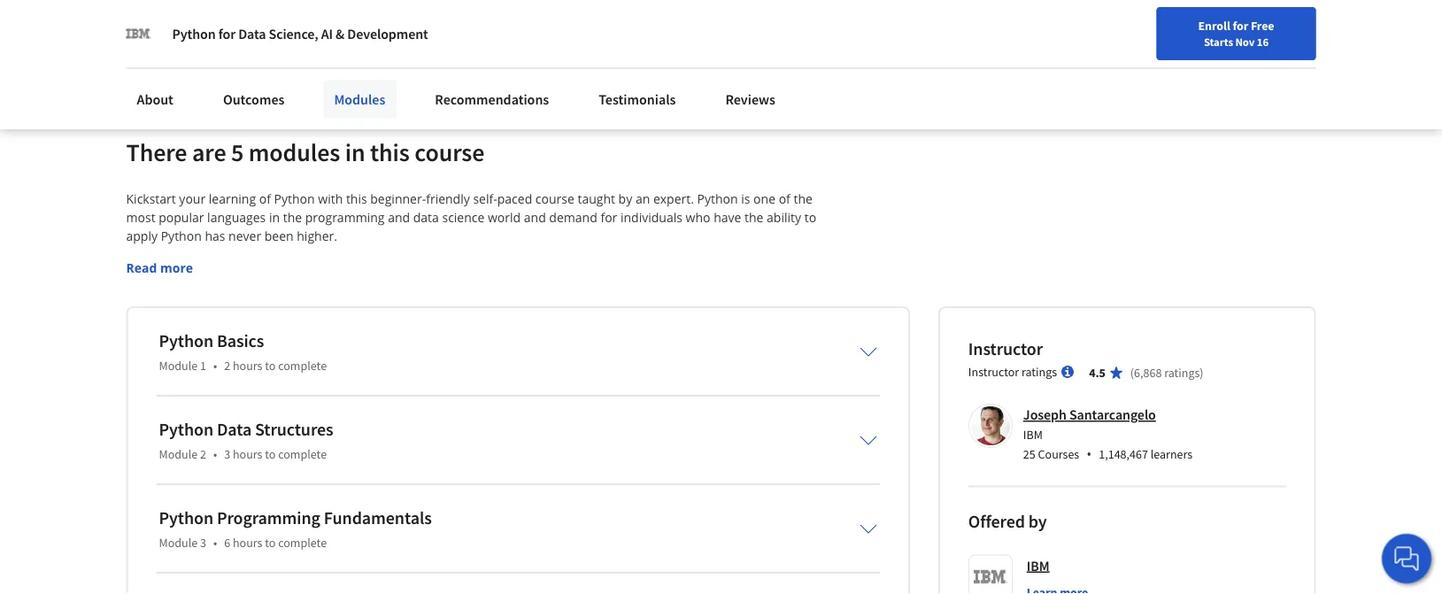 Task type: locate. For each thing, give the bounding box(es) containing it.
hours down structures
[[233, 446, 263, 462]]

ibm
[[1024, 427, 1043, 443], [1027, 557, 1050, 575]]

0 vertical spatial module
[[159, 358, 198, 374]]

for down taught
[[601, 209, 617, 226]]

individuals
[[621, 209, 683, 226]]

for right it
[[218, 25, 236, 43]]

2 vertical spatial hours
[[233, 535, 263, 551]]

1 vertical spatial hours
[[233, 446, 263, 462]]

• left 6
[[213, 535, 217, 551]]

of right "learning"
[[259, 191, 271, 207]]

to right 1
[[265, 358, 276, 374]]

3 hours from the top
[[233, 535, 263, 551]]

2 vertical spatial in
[[269, 209, 280, 226]]

instructor
[[969, 338, 1043, 360], [969, 364, 1019, 380]]

2 horizontal spatial the
[[794, 191, 813, 207]]

the down is
[[745, 209, 764, 226]]

1 hours from the top
[[233, 358, 263, 374]]

• right courses
[[1087, 444, 1092, 463]]

the up ability
[[794, 191, 813, 207]]

outcomes link
[[212, 80, 295, 119]]

1 module from the top
[[159, 358, 198, 374]]

hours inside python data structures module 2 • 3 hours to complete
[[233, 446, 263, 462]]

python left 'programming'
[[159, 507, 213, 529]]

1 horizontal spatial by
[[1029, 510, 1047, 532]]

0 horizontal spatial 2
[[200, 446, 206, 462]]

it
[[193, 27, 202, 44]]

complete down 'programming'
[[278, 535, 327, 551]]

popular
[[159, 209, 204, 226]]

•
[[213, 358, 217, 374], [1087, 444, 1092, 463], [213, 446, 217, 462], [213, 535, 217, 551]]

ratings
[[1022, 364, 1057, 380], [1165, 365, 1200, 381]]

python programming fundamentals module 3 • 6 hours to complete
[[159, 507, 432, 551]]

by left an
[[619, 191, 632, 207]]

1 horizontal spatial this
[[370, 137, 410, 168]]

to right ability
[[805, 209, 817, 226]]

0 vertical spatial in
[[326, 27, 337, 44]]

this
[[370, 137, 410, 168], [346, 191, 367, 207]]

1 horizontal spatial 2
[[224, 358, 230, 374]]

your inside "kickstart your learning of python with this beginner-friendly self-paced course taught by an expert. python is one of the most popular languages in the programming and data science world and demand for individuals who have the ability to apply python has never been higher."
[[179, 191, 206, 207]]

1 vertical spatial in
[[345, 137, 365, 168]]

friendly
[[426, 191, 470, 207]]

ability
[[767, 209, 801, 226]]

2 complete from the top
[[278, 446, 327, 462]]

0 vertical spatial 2
[[224, 358, 230, 374]]

0 horizontal spatial for
[[218, 25, 236, 43]]

• right 1
[[213, 358, 217, 374]]

offered
[[969, 510, 1025, 532]]

your
[[340, 27, 366, 44], [179, 191, 206, 207]]

in up been
[[269, 209, 280, 226]]

course up demand
[[536, 191, 575, 207]]

modules
[[334, 90, 386, 108]]

python
[[172, 25, 216, 43], [274, 191, 315, 207], [697, 191, 738, 207], [161, 228, 202, 245], [159, 330, 213, 352], [159, 419, 213, 441], [159, 507, 213, 529]]

6,868
[[1134, 365, 1162, 381]]

3 complete from the top
[[278, 535, 327, 551]]

in
[[326, 27, 337, 44], [345, 137, 365, 168], [269, 209, 280, 226]]

learners
[[1151, 446, 1193, 462]]

1 vertical spatial by
[[1029, 510, 1047, 532]]

to inside python basics module 1 • 2 hours to complete
[[265, 358, 276, 374]]

• inside python data structures module 2 • 3 hours to complete
[[213, 446, 217, 462]]

ratings right 6,868
[[1165, 365, 1200, 381]]

expert.
[[653, 191, 694, 207]]

module
[[159, 358, 198, 374], [159, 446, 198, 462], [159, 535, 198, 551]]

0 vertical spatial ibm
[[1024, 427, 1043, 443]]

to down 'programming'
[[265, 535, 276, 551]]

hours for programming
[[233, 535, 263, 551]]

1 vertical spatial your
[[179, 191, 206, 207]]

complete for fundamentals
[[278, 535, 327, 551]]

for up the nov
[[1233, 18, 1249, 34]]

of up ability
[[779, 191, 791, 207]]

python left with
[[274, 191, 315, 207]]

1
[[200, 358, 206, 374]]

in inside "kickstart your learning of python with this beginner-friendly self-paced course taught by an expert. python is one of the most popular languages in the programming and data science world and demand for individuals who have the ability to apply python has never been higher."
[[269, 209, 280, 226]]

hours
[[233, 358, 263, 374], [233, 446, 263, 462], [233, 535, 263, 551]]

free
[[1251, 18, 1275, 34]]

and
[[300, 27, 323, 44], [388, 209, 410, 226], [524, 209, 546, 226]]

)
[[1200, 365, 1204, 381]]

is
[[741, 191, 750, 207]]

0 horizontal spatial this
[[346, 191, 367, 207]]

1 horizontal spatial 3
[[224, 446, 230, 462]]

2 vertical spatial module
[[159, 535, 198, 551]]

0 horizontal spatial course
[[415, 137, 485, 168]]

python for data science, ai & development
[[172, 25, 428, 43]]

0 vertical spatial your
[[340, 27, 366, 44]]

0 horizontal spatial of
[[259, 191, 271, 207]]

data inside python data structures module 2 • 3 hours to complete
[[217, 419, 252, 441]]

programming
[[305, 209, 385, 226]]

3 module from the top
[[159, 535, 198, 551]]

python inside python programming fundamentals module 3 • 6 hours to complete
[[159, 507, 213, 529]]

hours down the basics
[[233, 358, 263, 374]]

to inside python data structures module 2 • 3 hours to complete
[[265, 446, 276, 462]]

0 vertical spatial instructor
[[969, 338, 1043, 360]]

0 vertical spatial 3
[[224, 446, 230, 462]]

and down beginner-
[[388, 209, 410, 226]]

1 horizontal spatial of
[[779, 191, 791, 207]]

course up friendly
[[415, 137, 485, 168]]

this up programming
[[346, 191, 367, 207]]

in right science,
[[326, 27, 337, 44]]

2 horizontal spatial in
[[345, 137, 365, 168]]

for for enroll
[[1233, 18, 1249, 34]]

about link
[[126, 80, 184, 119]]

to inside "kickstart your learning of python with this beginner-friendly self-paced course taught by an expert. python is one of the most popular languages in the programming and data science world and demand for individuals who have the ability to apply python has never been higher."
[[805, 209, 817, 226]]

by inside "kickstart your learning of python with this beginner-friendly self-paced course taught by an expert. python is one of the most popular languages in the programming and data science world and demand for individuals who have the ability to apply python has never been higher."
[[619, 191, 632, 207]]

3 inside python data structures module 2 • 3 hours to complete
[[224, 446, 230, 462]]

python down 1
[[159, 419, 213, 441]]

been
[[265, 228, 294, 245]]

2 module from the top
[[159, 446, 198, 462]]

your right ai in the left of the page
[[340, 27, 366, 44]]

1 vertical spatial 3
[[200, 535, 206, 551]]

to inside python programming fundamentals module 3 • 6 hours to complete
[[265, 535, 276, 551]]

0 vertical spatial hours
[[233, 358, 263, 374]]

reviews link
[[715, 80, 786, 119]]

taught
[[578, 191, 615, 207]]

instructor ratings
[[969, 364, 1057, 380]]

1 horizontal spatial course
[[536, 191, 575, 207]]

ibm inside joseph santarcangelo ibm 25 courses • 1,148,467 learners
[[1024, 427, 1043, 443]]

1 vertical spatial data
[[217, 419, 252, 441]]

hours right 6
[[233, 535, 263, 551]]

• for fundamentals
[[213, 535, 217, 551]]

module inside python data structures module 2 • 3 hours to complete
[[159, 446, 198, 462]]

1 complete from the top
[[278, 358, 327, 374]]

never
[[229, 228, 261, 245]]

0 horizontal spatial your
[[179, 191, 206, 207]]

1 vertical spatial 2
[[200, 446, 206, 462]]

python down popular
[[161, 228, 202, 245]]

testimonials link
[[588, 80, 687, 119]]

by right offered
[[1029, 510, 1047, 532]]

your up popular
[[179, 191, 206, 207]]

ibm up the 25
[[1024, 427, 1043, 443]]

complete inside python programming fundamentals module 3 • 6 hours to complete
[[278, 535, 327, 551]]

2 inside python data structures module 2 • 3 hours to complete
[[200, 446, 206, 462]]

module inside python programming fundamentals module 3 • 6 hours to complete
[[159, 535, 198, 551]]

instructor for instructor
[[969, 338, 1043, 360]]

2 hours from the top
[[233, 446, 263, 462]]

• inside joseph santarcangelo ibm 25 courses • 1,148,467 learners
[[1087, 444, 1092, 463]]

0 horizontal spatial ratings
[[1022, 364, 1057, 380]]

1 horizontal spatial in
[[326, 27, 337, 44]]

for inside enroll for free starts nov 16
[[1233, 18, 1249, 34]]

python up 1
[[159, 330, 213, 352]]

data right on
[[238, 25, 266, 43]]

hours inside python programming fundamentals module 3 • 6 hours to complete
[[233, 535, 263, 551]]

2 horizontal spatial for
[[1233, 18, 1249, 34]]

media
[[260, 27, 297, 44]]

• up 'programming'
[[213, 446, 217, 462]]

the up been
[[283, 209, 302, 226]]

complete down structures
[[278, 446, 327, 462]]

in down modules link
[[345, 137, 365, 168]]

the
[[794, 191, 813, 207], [283, 209, 302, 226], [745, 209, 764, 226]]

1 vertical spatial this
[[346, 191, 367, 207]]

1 horizontal spatial for
[[601, 209, 617, 226]]

0 horizontal spatial 3
[[200, 535, 206, 551]]

( 6,868 ratings )
[[1131, 365, 1204, 381]]

on
[[204, 27, 220, 44]]

by
[[619, 191, 632, 207], [1029, 510, 1047, 532]]

python up have
[[697, 191, 738, 207]]

ibm down the offered by
[[1027, 557, 1050, 575]]

2 of from the left
[[779, 191, 791, 207]]

3 up 'programming'
[[224, 446, 230, 462]]

there are 5 modules in this course
[[126, 137, 485, 168]]

and down paced
[[524, 209, 546, 226]]

this up beginner-
[[370, 137, 410, 168]]

None search field
[[252, 11, 677, 46]]

data left structures
[[217, 419, 252, 441]]

module for python programming fundamentals
[[159, 535, 198, 551]]

1,148,467
[[1099, 446, 1148, 462]]

• inside python programming fundamentals module 3 • 6 hours to complete
[[213, 535, 217, 551]]

complete for structures
[[278, 446, 327, 462]]

6
[[224, 535, 230, 551]]

ai
[[321, 25, 333, 43]]

instructor for instructor ratings
[[969, 364, 1019, 380]]

2 horizontal spatial and
[[524, 209, 546, 226]]

0 vertical spatial by
[[619, 191, 632, 207]]

1 horizontal spatial and
[[388, 209, 410, 226]]

offered by
[[969, 510, 1047, 532]]

0 horizontal spatial by
[[619, 191, 632, 207]]

instructor up joseph santarcangelo icon
[[969, 364, 1019, 380]]

0 vertical spatial complete
[[278, 358, 327, 374]]

2
[[224, 358, 230, 374], [200, 446, 206, 462]]

3 inside python programming fundamentals module 3 • 6 hours to complete
[[200, 535, 206, 551]]

nov
[[1236, 35, 1255, 49]]

structures
[[255, 419, 333, 441]]

1 horizontal spatial your
[[340, 27, 366, 44]]

complete up structures
[[278, 358, 327, 374]]

for inside "kickstart your learning of python with this beginner-friendly self-paced course taught by an expert. python is one of the most popular languages in the programming and data science world and demand for individuals who have the ability to apply python has never been higher."
[[601, 209, 617, 226]]

instructor up instructor ratings
[[969, 338, 1043, 360]]

3 left 6
[[200, 535, 206, 551]]

hours inside python basics module 1 • 2 hours to complete
[[233, 358, 263, 374]]

1 instructor from the top
[[969, 338, 1043, 360]]

1 horizontal spatial the
[[745, 209, 764, 226]]

to
[[805, 209, 817, 226], [265, 358, 276, 374], [265, 446, 276, 462], [265, 535, 276, 551]]

and left "&"
[[300, 27, 323, 44]]

1 vertical spatial instructor
[[969, 364, 1019, 380]]

2 vertical spatial complete
[[278, 535, 327, 551]]

1 vertical spatial complete
[[278, 446, 327, 462]]

ratings up joseph
[[1022, 364, 1057, 380]]

• inside python basics module 1 • 2 hours to complete
[[213, 358, 217, 374]]

complete inside python data structures module 2 • 3 hours to complete
[[278, 446, 327, 462]]

&
[[336, 25, 345, 43]]

python data structures module 2 • 3 hours to complete
[[159, 419, 333, 462]]

2 instructor from the top
[[969, 364, 1019, 380]]

data
[[238, 25, 266, 43], [217, 419, 252, 441]]

1 vertical spatial course
[[536, 191, 575, 207]]

(
[[1131, 365, 1134, 381]]

santarcangelo
[[1070, 406, 1156, 424]]

coursera image
[[21, 14, 134, 43]]

of
[[259, 191, 271, 207], [779, 191, 791, 207]]

0 horizontal spatial in
[[269, 209, 280, 226]]

to down structures
[[265, 446, 276, 462]]

1 vertical spatial module
[[159, 446, 198, 462]]

complete inside python basics module 1 • 2 hours to complete
[[278, 358, 327, 374]]

recommendations
[[435, 90, 549, 108]]

outcomes
[[223, 90, 285, 108]]



Task type: describe. For each thing, give the bounding box(es) containing it.
joseph
[[1024, 406, 1067, 424]]

more
[[160, 260, 193, 276]]

one
[[754, 191, 776, 207]]

beginner-
[[370, 191, 426, 207]]

chat with us image
[[1393, 545, 1421, 573]]

review
[[448, 27, 488, 44]]

for for python
[[218, 25, 236, 43]]

read
[[126, 260, 157, 276]]

joseph santarcangelo image
[[971, 407, 1010, 446]]

python inside python basics module 1 • 2 hours to complete
[[159, 330, 213, 352]]

courses
[[1038, 446, 1080, 462]]

have
[[714, 209, 742, 226]]

science
[[442, 209, 485, 226]]

performance
[[369, 27, 446, 44]]

show notifications image
[[1203, 22, 1225, 43]]

5
[[231, 137, 244, 168]]

with
[[318, 191, 343, 207]]

programming
[[217, 507, 320, 529]]

2 inside python basics module 1 • 2 hours to complete
[[224, 358, 230, 374]]

social
[[223, 27, 257, 44]]

1 horizontal spatial ratings
[[1165, 365, 1200, 381]]

4.5
[[1089, 365, 1106, 381]]

1 vertical spatial ibm
[[1027, 557, 1050, 575]]

who
[[686, 209, 711, 226]]

share it on social media and in your performance review
[[156, 27, 488, 44]]

0 vertical spatial data
[[238, 25, 266, 43]]

• for structures
[[213, 446, 217, 462]]

joseph santarcangelo link
[[1024, 406, 1156, 424]]

about
[[137, 90, 173, 108]]

languages
[[207, 209, 266, 226]]

0 horizontal spatial the
[[283, 209, 302, 226]]

joseph santarcangelo ibm 25 courses • 1,148,467 learners
[[1024, 406, 1193, 463]]

data
[[413, 209, 439, 226]]

ibm link
[[1027, 555, 1050, 577]]

ibm image
[[126, 21, 151, 46]]

modules link
[[324, 80, 396, 119]]

starts
[[1204, 35, 1233, 49]]

most
[[126, 209, 155, 226]]

• for ibm
[[1087, 444, 1092, 463]]

1 of from the left
[[259, 191, 271, 207]]

0 vertical spatial course
[[415, 137, 485, 168]]

0 vertical spatial this
[[370, 137, 410, 168]]

python basics module 1 • 2 hours to complete
[[159, 330, 327, 374]]

25
[[1024, 446, 1036, 462]]

are
[[192, 137, 226, 168]]

module inside python basics module 1 • 2 hours to complete
[[159, 358, 198, 374]]

kickstart your learning of python with this beginner-friendly self-paced course taught by an expert. python is one of the most popular languages in the programming and data science world and demand for individuals who have the ability to apply python has never been higher.
[[126, 191, 820, 245]]

demand
[[549, 209, 598, 226]]

an
[[636, 191, 650, 207]]

higher.
[[297, 228, 337, 245]]

reviews
[[726, 90, 776, 108]]

0 horizontal spatial and
[[300, 27, 323, 44]]

module for python data structures
[[159, 446, 198, 462]]

kickstart
[[126, 191, 176, 207]]

science,
[[269, 25, 318, 43]]

share
[[156, 27, 191, 44]]

world
[[488, 209, 521, 226]]

testimonials
[[599, 90, 676, 108]]

enroll
[[1199, 18, 1231, 34]]

fundamentals
[[324, 507, 432, 529]]

python inside python data structures module 2 • 3 hours to complete
[[159, 419, 213, 441]]

read more button
[[126, 259, 193, 277]]

paced
[[497, 191, 532, 207]]

enroll for free starts nov 16
[[1199, 18, 1275, 49]]

development
[[347, 25, 428, 43]]

this inside "kickstart your learning of python with this beginner-friendly self-paced course taught by an expert. python is one of the most popular languages in the programming and data science world and demand for individuals who have the ability to apply python has never been higher."
[[346, 191, 367, 207]]

16
[[1257, 35, 1269, 49]]

read more
[[126, 260, 193, 276]]

learning
[[209, 191, 256, 207]]

modules
[[249, 137, 340, 168]]

coursera career certificate image
[[982, 0, 1276, 98]]

there
[[126, 137, 187, 168]]

course inside "kickstart your learning of python with this beginner-friendly self-paced course taught by an expert. python is one of the most popular languages in the programming and data science world and demand for individuals who have the ability to apply python has never been higher."
[[536, 191, 575, 207]]

self-
[[473, 191, 497, 207]]

recommendations link
[[424, 80, 560, 119]]

basics
[[217, 330, 264, 352]]

hours for data
[[233, 446, 263, 462]]

has
[[205, 228, 225, 245]]

python left social
[[172, 25, 216, 43]]

apply
[[126, 228, 158, 245]]



Task type: vqa. For each thing, say whether or not it's contained in the screenshot.
the Joseph
yes



